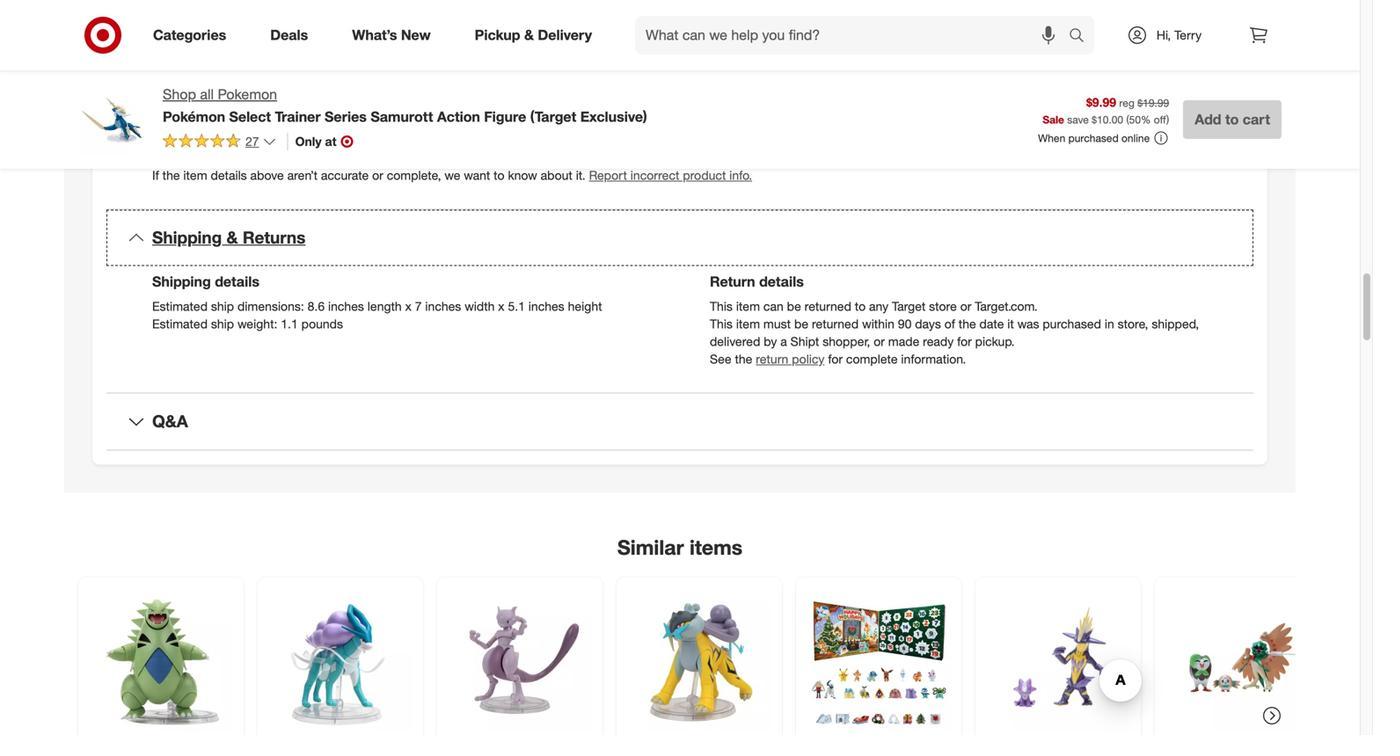 Task type: locate. For each thing, give the bounding box(es) containing it.
item
[[183, 168, 207, 183], [736, 299, 760, 314], [736, 316, 760, 332]]

2 inches from the left
[[425, 299, 461, 314]]

1 shipping from the top
[[152, 228, 222, 248]]

shipping details estimated ship dimensions: 8.6 inches length x 7 inches width x 5.1 inches height estimated ship weight: 1.1 pounds
[[152, 273, 602, 332]]

pickup & delivery link
[[460, 16, 614, 55]]

inches right 5.1
[[529, 299, 565, 314]]

report incorrect product info. button
[[589, 167, 752, 184]]

details up the "dimensions:"
[[215, 273, 259, 290]]

or down "within"
[[874, 334, 885, 349]]

return details this item can be returned to any target store or target.com. this item must be returned within 90 days of the date it was purchased in store, shipped, delivered by a shipt shopper, or made ready for pickup. see the return policy for complete information.
[[710, 273, 1199, 367]]

returns
[[243, 228, 306, 248]]

: down shop
[[188, 110, 191, 126]]

the right if
[[162, 168, 180, 183]]

x left 7
[[405, 299, 412, 314]]

2 vertical spatial or
[[874, 334, 885, 349]]

2 horizontal spatial or
[[960, 299, 972, 314]]

report
[[589, 168, 627, 183]]

0 vertical spatial to
[[1226, 111, 1239, 128]]

item
[[152, 57, 178, 72]]

by
[[764, 334, 777, 349]]

0 horizontal spatial x
[[405, 299, 412, 314]]

pokémon select trainer series raikou action figure (target exclusive) image
[[627, 589, 772, 733]]

1 ship from the top
[[211, 299, 234, 314]]

or
[[372, 168, 383, 183], [960, 299, 972, 314], [874, 334, 885, 349]]

: left 087-
[[269, 57, 273, 72]]

0 horizontal spatial :
[[188, 110, 191, 126]]

item up delivered
[[736, 316, 760, 332]]

details inside return details this item can be returned to any target store or target.com. this item must be returned within 90 days of the date it was purchased in store, shipped, delivered by a shipt shopper, or made ready for pickup. see the return policy for complete information.
[[759, 273, 804, 290]]

pickup & delivery
[[475, 26, 592, 44]]

(
[[1126, 113, 1129, 126]]

1 vertical spatial &
[[227, 228, 238, 248]]

we
[[445, 168, 460, 183]]

weight:
[[238, 316, 277, 332]]

item left can
[[736, 299, 760, 314]]

pokémon select trainer team suicune 6" action figure (target exclusive) image
[[268, 589, 413, 733]]

(dpci)
[[232, 57, 269, 72]]

1 horizontal spatial for
[[957, 334, 972, 349]]

this down the return
[[710, 299, 733, 314]]

shipping down shipping & returns
[[152, 273, 211, 290]]

0 vertical spatial estimated
[[152, 299, 208, 314]]

inches
[[328, 299, 364, 314], [425, 299, 461, 314], [529, 299, 565, 314]]

ship left the "dimensions:"
[[211, 299, 234, 314]]

this up delivered
[[710, 316, 733, 332]]

1 vertical spatial purchased
[[1043, 316, 1101, 332]]

only
[[295, 134, 322, 149]]

in
[[1105, 316, 1114, 332]]

x left 5.1
[[498, 299, 505, 314]]

&
[[524, 26, 534, 44], [227, 228, 238, 248]]

1 vertical spatial :
[[188, 110, 191, 126]]

0 vertical spatial &
[[524, 26, 534, 44]]

0 horizontal spatial the
[[162, 168, 180, 183]]

pokémon select trainer series mewtwo action figure (target exclusive) image
[[448, 589, 592, 733]]

purchased down $
[[1069, 132, 1119, 145]]

pokemon
[[218, 86, 277, 103]]

all
[[200, 86, 214, 103]]

0 horizontal spatial &
[[227, 228, 238, 248]]

off
[[1154, 113, 1167, 126]]

1 horizontal spatial &
[[524, 26, 534, 44]]

purchased left 'in'
[[1043, 316, 1101, 332]]

shop
[[163, 86, 196, 103]]

details down the 27 link
[[211, 168, 247, 183]]

What can we help you find? suggestions appear below search field
[[635, 16, 1073, 55]]

add to cart
[[1195, 111, 1270, 128]]

inches up pounds
[[328, 299, 364, 314]]

0 vertical spatial this
[[710, 299, 733, 314]]

2 vertical spatial the
[[735, 351, 753, 367]]

shipping & returns
[[152, 228, 306, 248]]

details up can
[[759, 273, 804, 290]]

above
[[250, 168, 284, 183]]

or right accurate
[[372, 168, 383, 183]]

to right want
[[494, 168, 505, 183]]

)
[[1167, 113, 1169, 126]]

27 link
[[163, 133, 277, 153]]

5.1
[[508, 299, 525, 314]]

policy
[[792, 351, 825, 367]]

delivered
[[710, 334, 760, 349]]

for
[[957, 334, 972, 349], [828, 351, 843, 367]]

0 horizontal spatial inches
[[328, 299, 364, 314]]

inches right 7
[[425, 299, 461, 314]]

or right store
[[960, 299, 972, 314]]

0 horizontal spatial for
[[828, 351, 843, 367]]

1 horizontal spatial x
[[498, 299, 505, 314]]

1 vertical spatial the
[[959, 316, 976, 332]]

1 vertical spatial item
[[736, 299, 760, 314]]

& inside shipping & returns dropdown button
[[227, 228, 238, 248]]

shipping inside dropdown button
[[152, 228, 222, 248]]

ship
[[211, 299, 234, 314], [211, 316, 234, 332]]

1 horizontal spatial inches
[[425, 299, 461, 314]]

reg
[[1119, 96, 1135, 110]]

what's
[[352, 26, 397, 44]]

1 vertical spatial this
[[710, 316, 733, 332]]

made
[[888, 334, 920, 349]]

pokémon select trainer team tyranitar 6" action figure (target exclusive) image
[[89, 589, 233, 733]]

image of pokémon select trainer series samurott action figure (target exclusive) image
[[78, 84, 149, 155]]

length
[[368, 299, 402, 314]]

cart
[[1243, 111, 1270, 128]]

1 vertical spatial returned
[[812, 316, 859, 332]]

item right if
[[183, 168, 207, 183]]

height
[[568, 299, 602, 314]]

to inside button
[[1226, 111, 1239, 128]]

0 vertical spatial purchased
[[1069, 132, 1119, 145]]

1 estimated from the top
[[152, 299, 208, 314]]

2 this from the top
[[710, 316, 733, 332]]

pokémon select evolution toxel and toxtricity action figure set - 2pk image
[[986, 589, 1131, 733]]

target
[[892, 299, 926, 314]]

2 shipping from the top
[[152, 273, 211, 290]]

2 horizontal spatial to
[[1226, 111, 1239, 128]]

be up shipt
[[794, 316, 809, 332]]

& right pickup on the left of page
[[524, 26, 534, 44]]

the
[[162, 168, 180, 183], [959, 316, 976, 332], [735, 351, 753, 367]]

1 vertical spatial be
[[794, 316, 809, 332]]

1 x from the left
[[405, 299, 412, 314]]

any
[[869, 299, 889, 314]]

1 inches from the left
[[328, 299, 364, 314]]

1 horizontal spatial :
[[269, 57, 273, 72]]

add
[[1195, 111, 1222, 128]]

:
[[269, 57, 273, 72], [188, 110, 191, 126]]

x
[[405, 299, 412, 314], [498, 299, 505, 314]]

pounds
[[301, 316, 343, 332]]

90
[[898, 316, 912, 332]]

shipping for shipping details estimated ship dimensions: 8.6 inches length x 7 inches width x 5.1 inches height estimated ship weight: 1.1 pounds
[[152, 273, 211, 290]]

details inside the shipping details estimated ship dimensions: 8.6 inches length x 7 inches width x 5.1 inches height estimated ship weight: 1.1 pounds
[[215, 273, 259, 290]]

online
[[1122, 132, 1150, 145]]

this
[[710, 299, 733, 314], [710, 316, 733, 332]]

shipping inside the shipping details estimated ship dimensions: 8.6 inches length x 7 inches width x 5.1 inches height estimated ship weight: 1.1 pounds
[[152, 273, 211, 290]]

estimated left 'weight:'
[[152, 316, 208, 332]]

shipping
[[152, 228, 222, 248], [152, 273, 211, 290]]

pokémon deluxe holiday advent calendar 2023 battle figure multipack (target exclusive) image
[[807, 589, 951, 733]]

1 horizontal spatial to
[[855, 299, 866, 314]]

be right can
[[787, 299, 801, 314]]

shipping down if
[[152, 228, 222, 248]]

categories
[[153, 26, 226, 44]]

new
[[401, 26, 431, 44]]

1 vertical spatial to
[[494, 168, 505, 183]]

the down delivered
[[735, 351, 753, 367]]

the right the of
[[959, 316, 976, 332]]

to right 'add'
[[1226, 111, 1239, 128]]

select
[[229, 108, 271, 125]]

for down 'shopper,'
[[828, 351, 843, 367]]

to
[[1226, 111, 1239, 128], [494, 168, 505, 183], [855, 299, 866, 314]]

see
[[710, 351, 732, 367]]

0 vertical spatial shipping
[[152, 228, 222, 248]]

2 vertical spatial to
[[855, 299, 866, 314]]

for right ready
[[957, 334, 972, 349]]

add to cart button
[[1183, 100, 1282, 139]]

be
[[787, 299, 801, 314], [794, 316, 809, 332]]

hi, terry
[[1157, 27, 1202, 43]]

0 vertical spatial ship
[[211, 299, 234, 314]]

store,
[[1118, 316, 1148, 332]]

imported
[[195, 110, 246, 126]]

1 vertical spatial estimated
[[152, 316, 208, 332]]

& left returns
[[227, 228, 238, 248]]

want
[[464, 168, 490, 183]]

at
[[325, 134, 337, 149]]

0 vertical spatial or
[[372, 168, 383, 183]]

0 horizontal spatial to
[[494, 168, 505, 183]]

purchased
[[1069, 132, 1119, 145], [1043, 316, 1101, 332]]

estimated down shipping & returns
[[152, 299, 208, 314]]

shipt
[[791, 334, 819, 349]]

ship left 'weight:'
[[211, 316, 234, 332]]

& inside pickup & delivery 'link'
[[524, 26, 534, 44]]

2 horizontal spatial inches
[[529, 299, 565, 314]]

1 vertical spatial ship
[[211, 316, 234, 332]]

1 vertical spatial shipping
[[152, 273, 211, 290]]

to left the any
[[855, 299, 866, 314]]

aren't
[[287, 168, 318, 183]]



Task type: describe. For each thing, give the bounding box(es) containing it.
only at
[[295, 134, 337, 149]]

ready
[[923, 334, 954, 349]]

when
[[1038, 132, 1066, 145]]

1 vertical spatial for
[[828, 351, 843, 367]]

1 horizontal spatial or
[[874, 334, 885, 349]]

a
[[781, 334, 787, 349]]

7
[[415, 299, 422, 314]]

2 ship from the top
[[211, 316, 234, 332]]

shipping & returns button
[[106, 210, 1254, 266]]

50
[[1129, 113, 1141, 126]]

of
[[945, 316, 955, 332]]

& for pickup
[[524, 26, 534, 44]]

& for shipping
[[227, 228, 238, 248]]

$19.99
[[1138, 96, 1169, 110]]

figure
[[484, 108, 526, 125]]

complete,
[[387, 168, 441, 183]]

pickup.
[[975, 334, 1015, 349]]

shipped,
[[1152, 316, 1199, 332]]

27
[[245, 134, 259, 149]]

return policy link
[[756, 351, 825, 367]]

information.
[[901, 351, 966, 367]]

$
[[1092, 113, 1097, 126]]

save
[[1067, 113, 1089, 126]]

target.com.
[[975, 299, 1038, 314]]

1 this from the top
[[710, 299, 733, 314]]

trainer
[[275, 108, 321, 125]]

0 vertical spatial for
[[957, 334, 972, 349]]

series
[[325, 108, 367, 125]]

16-
[[302, 57, 320, 72]]

when purchased online
[[1038, 132, 1150, 145]]

what's new link
[[337, 16, 453, 55]]

deals link
[[255, 16, 330, 55]]

1 vertical spatial or
[[960, 299, 972, 314]]

know
[[508, 168, 537, 183]]

origin : imported
[[152, 110, 246, 126]]

days
[[915, 316, 941, 332]]

details for return
[[759, 273, 804, 290]]

087-
[[276, 57, 302, 72]]

pokémon
[[163, 108, 225, 125]]

%
[[1141, 113, 1151, 126]]

2 x from the left
[[498, 299, 505, 314]]

1 horizontal spatial the
[[735, 351, 753, 367]]

items
[[690, 535, 743, 560]]

return
[[710, 273, 755, 290]]

what's new
[[352, 26, 431, 44]]

date
[[980, 316, 1004, 332]]

pickup
[[475, 26, 520, 44]]

samurott
[[371, 108, 433, 125]]

if the item details above aren't accurate or complete, we want to know about it. report incorrect product info.
[[152, 168, 752, 183]]

it.
[[576, 168, 586, 183]]

similar items
[[617, 535, 743, 560]]

store
[[929, 299, 957, 314]]

to inside return details this item can be returned to any target store or target.com. this item must be returned within 90 days of the date it was purchased in store, shipped, delivered by a shipt shopper, or made ready for pickup. see the return policy for complete information.
[[855, 299, 866, 314]]

return
[[756, 351, 789, 367]]

sale
[[1043, 113, 1064, 126]]

0 vertical spatial :
[[269, 57, 273, 72]]

shop all pokemon pokémon select trainer series samurott action figure (target exclusive)
[[163, 86, 647, 125]]

about
[[541, 168, 573, 183]]

within
[[862, 316, 895, 332]]

info.
[[730, 168, 752, 183]]

exclusive)
[[580, 108, 647, 125]]

width
[[465, 299, 495, 314]]

similar
[[617, 535, 684, 560]]

number
[[182, 57, 228, 72]]

dimensions:
[[238, 299, 304, 314]]

0 vertical spatial be
[[787, 299, 801, 314]]

origin
[[152, 110, 188, 126]]

delivery
[[538, 26, 592, 44]]

shipping for shipping & returns
[[152, 228, 222, 248]]

purchased inside return details this item can be returned to any target store or target.com. this item must be returned within 90 days of the date it was purchased in store, shipped, delivered by a shipt shopper, or made ready for pickup. see the return policy for complete information.
[[1043, 316, 1101, 332]]

2 estimated from the top
[[152, 316, 208, 332]]

deals
[[270, 26, 308, 44]]

0 horizontal spatial or
[[372, 168, 383, 183]]

was
[[1018, 316, 1039, 332]]

(target
[[530, 108, 576, 125]]

10.00
[[1097, 113, 1124, 126]]

pokémon select evolution multipack rowlet/dartrix/decidueye action figure set - 3pk image
[[1166, 589, 1310, 733]]

it
[[1008, 316, 1014, 332]]

product
[[683, 168, 726, 183]]

3 inches from the left
[[529, 299, 565, 314]]

2 horizontal spatial the
[[959, 316, 976, 332]]

categories link
[[138, 16, 248, 55]]

item number (dpci) : 087-16-6460
[[152, 57, 347, 72]]

must
[[764, 316, 791, 332]]

$9.99
[[1086, 95, 1116, 110]]

details for shipping
[[215, 273, 259, 290]]

search
[[1061, 28, 1103, 45]]

8.6
[[308, 299, 325, 314]]

action
[[437, 108, 480, 125]]

shopper,
[[823, 334, 870, 349]]

0 vertical spatial item
[[183, 168, 207, 183]]

2 vertical spatial item
[[736, 316, 760, 332]]

0 vertical spatial returned
[[805, 299, 852, 314]]

search button
[[1061, 16, 1103, 58]]

incorrect
[[631, 168, 680, 183]]

0 vertical spatial the
[[162, 168, 180, 183]]

terry
[[1175, 27, 1202, 43]]



Task type: vqa. For each thing, say whether or not it's contained in the screenshot.
'$'
yes



